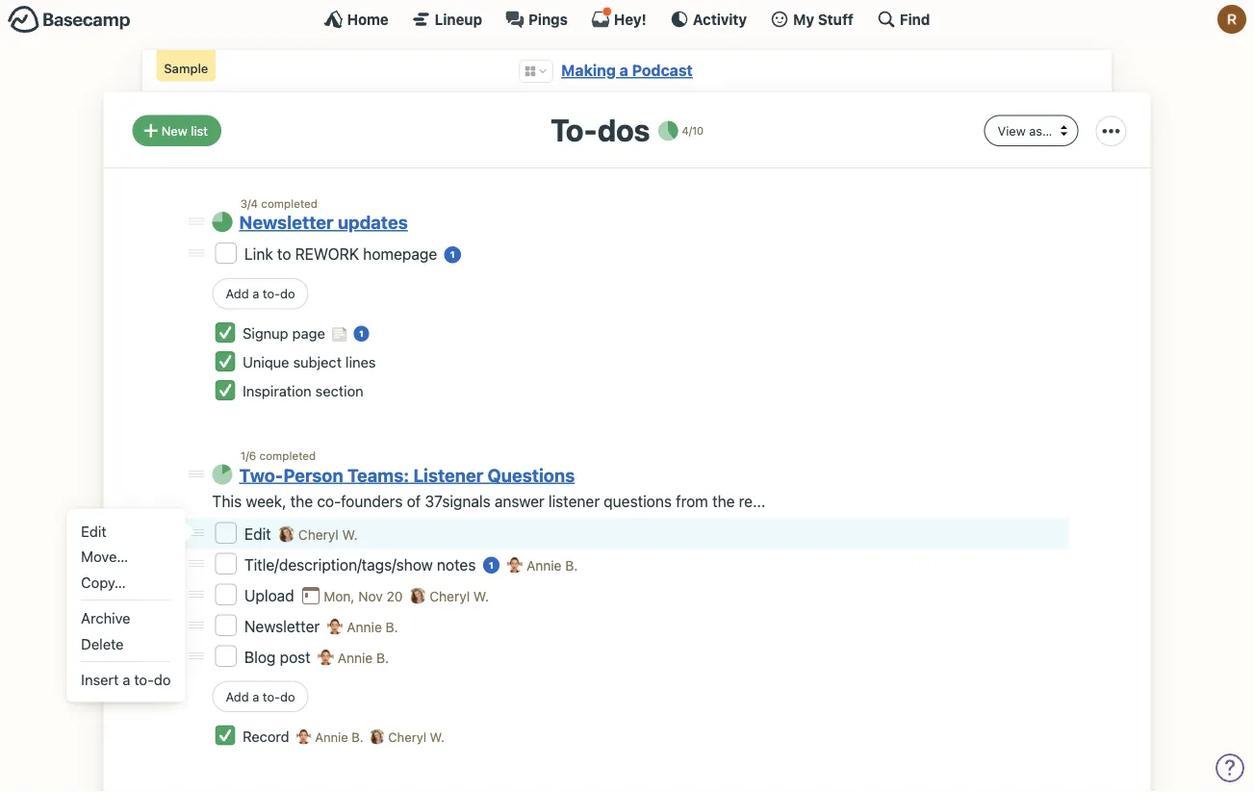 Task type: locate. For each thing, give the bounding box(es) containing it.
annie b. link
[[526, 557, 578, 573], [347, 619, 398, 635], [338, 650, 389, 665]]

home
[[347, 11, 389, 27]]

1 horizontal spatial cheryl w. link
[[430, 588, 489, 604]]

delete link
[[76, 631, 176, 656]]

1 link right homepage
[[444, 246, 461, 263]]

newsletter updates
[[239, 212, 408, 233]]

1 vertical spatial annie bryan image
[[318, 649, 334, 666]]

2 vertical spatial to-
[[263, 689, 280, 703]]

my stuff button
[[770, 10, 854, 29]]

home link
[[324, 10, 389, 29]]

title/description/tags/show
[[244, 555, 433, 574]]

0 horizontal spatial cheryl w. link
[[298, 526, 358, 542]]

this week, the co-founders of 37signals answer listener questions from the re... link
[[212, 492, 766, 511]]

1 horizontal spatial 1 link
[[444, 246, 461, 263]]

do down to
[[280, 286, 295, 301]]

0 vertical spatial annie b. link
[[526, 557, 578, 573]]

cheryl walters image for record
[[369, 729, 385, 745]]

1
[[450, 249, 455, 260], [359, 329, 364, 339], [489, 560, 494, 570]]

1 horizontal spatial the
[[712, 492, 735, 511]]

0 vertical spatial cheryl w.
[[298, 526, 358, 542]]

0 vertical spatial add
[[226, 286, 249, 301]]

1 horizontal spatial edit
[[244, 524, 275, 543]]

1 vertical spatial cheryl walters image
[[369, 729, 385, 745]]

completed up 'person'
[[259, 449, 316, 462]]

1 vertical spatial annie b. link
[[347, 619, 398, 635]]

1 vertical spatial w.
[[473, 588, 489, 604]]

3/4 completed
[[240, 196, 318, 210]]

0 vertical spatial add a to-do button
[[212, 278, 309, 309]]

1 right notes
[[489, 560, 494, 570]]

1 horizontal spatial cheryl walters image
[[410, 588, 426, 604]]

record link
[[243, 728, 293, 745]]

1 inside title/description/tags/show notes 1
[[489, 560, 494, 570]]

add down link
[[226, 286, 249, 301]]

0 horizontal spatial cheryl walters image
[[369, 729, 385, 745]]

edit inside edit move… copy…
[[81, 523, 106, 539]]

2 vertical spatial annie b. link
[[338, 650, 389, 665]]

w. for rightmost "cheryl w." link
[[473, 588, 489, 604]]

questions
[[488, 465, 575, 486]]

2 add a to-do from the top
[[226, 689, 295, 703]]

2 horizontal spatial cheryl
[[430, 588, 470, 604]]

1 horizontal spatial cheryl
[[388, 730, 426, 745]]

the
[[290, 492, 313, 511], [712, 492, 735, 511]]

newsletter up blog post link
[[244, 617, 324, 635]]

1 link for title/description/tags/show notes
[[483, 557, 500, 574]]

20
[[386, 588, 403, 604]]

podcast
[[632, 61, 693, 79]]

lineup link
[[412, 10, 482, 29]]

cheryl w. link down notes
[[430, 588, 489, 604]]

two-person teams: listener questions
[[239, 465, 575, 486]]

0 horizontal spatial annie bryan image
[[296, 729, 311, 745]]

edit move… copy…
[[81, 523, 128, 590]]

1 vertical spatial add a to-do
[[226, 689, 295, 703]]

insert
[[81, 671, 119, 688]]

re...
[[739, 492, 766, 511]]

1 link
[[444, 246, 461, 263], [354, 326, 369, 342], [483, 557, 500, 574]]

to-
[[551, 111, 597, 148]]

1 vertical spatial newsletter
[[244, 617, 324, 635]]

1 vertical spatial add
[[226, 689, 249, 703]]

completed
[[261, 196, 318, 210], [259, 449, 316, 462]]

the left co-
[[290, 492, 313, 511]]

lines
[[346, 354, 376, 371]]

0 vertical spatial cheryl w. link
[[298, 526, 358, 542]]

annie b. down annie bryan icon
[[338, 650, 389, 665]]

2 add from the top
[[226, 689, 249, 703]]

2 vertical spatial w.
[[430, 730, 444, 745]]

annie
[[526, 557, 562, 573], [347, 619, 382, 635], [338, 650, 373, 665], [315, 730, 348, 745]]

2 the from the left
[[712, 492, 735, 511]]

cheryl walters image
[[410, 588, 426, 604], [369, 729, 385, 745]]

1 right homepage
[[450, 249, 455, 260]]

page
[[292, 325, 325, 342]]

annie bryan image right record
[[296, 729, 311, 745]]

person
[[283, 465, 343, 486]]

1 vertical spatial completed
[[259, 449, 316, 462]]

2 horizontal spatial 1 link
[[483, 557, 500, 574]]

blog post
[[244, 648, 315, 666]]

week,
[[246, 492, 286, 511]]

unique
[[243, 354, 289, 371]]

0 horizontal spatial 1
[[359, 329, 364, 339]]

to-
[[263, 286, 280, 301], [134, 671, 154, 688], [263, 689, 280, 703]]

upload link
[[244, 586, 298, 604]]

to- down delete link
[[134, 671, 154, 688]]

mon, nov 20 link
[[301, 588, 403, 604]]

the left re...
[[712, 492, 735, 511]]

0 vertical spatial cheryl walters image
[[410, 588, 426, 604]]

newsletter for newsletter link
[[244, 617, 324, 635]]

edit for edit move… copy…
[[81, 523, 106, 539]]

add a to-do button down link
[[212, 278, 309, 309]]

inspiration section link
[[243, 383, 364, 400]]

0 horizontal spatial cheryl
[[298, 526, 339, 542]]

0 vertical spatial 1 link
[[444, 246, 461, 263]]

0 vertical spatial w.
[[342, 526, 358, 542]]

making
[[561, 61, 616, 79]]

2 vertical spatial 1 link
[[483, 557, 500, 574]]

this week, the co-founders of 37signals answer listener questions from the re...
[[212, 492, 766, 511]]

annie b. link down annie bryan icon
[[338, 650, 389, 665]]

annie b. down nov
[[347, 619, 398, 635]]

newsletter
[[239, 212, 334, 233], [244, 617, 324, 635]]

edit up move…
[[81, 523, 106, 539]]

2 horizontal spatial 1
[[489, 560, 494, 570]]

do down delete link
[[154, 671, 171, 688]]

add a to-do button down blog
[[212, 681, 309, 712]]

annie bryan image
[[327, 618, 343, 635]]

pings
[[528, 11, 568, 27]]

0 horizontal spatial edit link
[[76, 518, 176, 544]]

0 horizontal spatial 1 link
[[354, 326, 369, 342]]

0 horizontal spatial edit
[[81, 523, 106, 539]]

a
[[620, 61, 628, 79], [252, 286, 259, 301], [123, 671, 130, 688], [252, 689, 259, 703]]

1 horizontal spatial annie bryan image
[[318, 649, 334, 666]]

two-person teams: listener questions link
[[239, 465, 575, 486]]

1 horizontal spatial 1
[[450, 249, 455, 260]]

founders
[[341, 492, 403, 511]]

move… link
[[76, 544, 176, 569]]

1 add a to-do button from the top
[[212, 278, 309, 309]]

1 link up lines
[[354, 326, 369, 342]]

pings button
[[505, 10, 568, 29]]

archive link
[[76, 605, 176, 631]]

annie b. link down 'listener'
[[526, 557, 578, 573]]

0 vertical spatial do
[[280, 286, 295, 301]]

completed up newsletter updates
[[261, 196, 318, 210]]

1 vertical spatial 1 link
[[354, 326, 369, 342]]

copy…
[[81, 574, 126, 590]]

to
[[277, 245, 291, 263]]

questions
[[604, 492, 672, 511]]

teams:
[[347, 465, 409, 486]]

add a to-do button
[[212, 278, 309, 309], [212, 681, 309, 712]]

edit left cheryl walters icon
[[244, 524, 275, 543]]

cheryl w. link
[[298, 526, 358, 542], [430, 588, 489, 604]]

1 link right notes
[[483, 557, 500, 574]]

0 vertical spatial completed
[[261, 196, 318, 210]]

find button
[[877, 10, 930, 29]]

1 vertical spatial to-
[[134, 671, 154, 688]]

annie down annie bryan icon
[[338, 650, 373, 665]]

1 vertical spatial 1
[[359, 329, 364, 339]]

of
[[407, 492, 421, 511]]

0 horizontal spatial w.
[[342, 526, 358, 542]]

to- up signup
[[263, 286, 280, 301]]

1 vertical spatial cheryl w.
[[430, 588, 489, 604]]

annie b. for blog post annie b. link
[[338, 650, 389, 665]]

add a to-do down blog
[[226, 689, 295, 703]]

2 vertical spatial 1
[[489, 560, 494, 570]]

annie b. link for blog post
[[338, 650, 389, 665]]

annie bryan image right notes
[[507, 557, 523, 573]]

add down blog
[[226, 689, 249, 703]]

making a podcast
[[561, 61, 693, 79]]

link to rework homepage 1
[[244, 245, 455, 263]]

1 vertical spatial cheryl w. link
[[430, 588, 489, 604]]

1 up lines
[[359, 329, 364, 339]]

unique subject lines
[[243, 354, 376, 371]]

annie bryan image
[[507, 557, 523, 573], [318, 649, 334, 666], [296, 729, 311, 745]]

subject
[[293, 354, 342, 371]]

annie bryan image right post
[[318, 649, 334, 666]]

annie bryan image for blog post
[[318, 649, 334, 666]]

cheryl w. link up the title/description/tags/show
[[298, 526, 358, 542]]

1 link for link to rework homepage
[[444, 246, 461, 263]]

copy… link
[[76, 569, 176, 595]]

inspiration section
[[243, 383, 364, 400]]

edit link up move…
[[76, 518, 176, 544]]

cheryl w.
[[298, 526, 358, 542], [430, 588, 489, 604], [385, 730, 444, 745]]

annie b.
[[526, 557, 578, 573], [347, 619, 398, 635], [338, 650, 389, 665], [311, 730, 367, 745]]

2 horizontal spatial annie bryan image
[[507, 557, 523, 573]]

1 vertical spatial do
[[154, 671, 171, 688]]

edit link left cheryl walters icon
[[244, 524, 275, 543]]

annie b. link for newsletter
[[347, 619, 398, 635]]

add a to-do down link
[[226, 286, 295, 301]]

newsletter down 3/4 completed
[[239, 212, 334, 233]]

1 vertical spatial add a to-do button
[[212, 681, 309, 712]]

1 vertical spatial cheryl
[[430, 588, 470, 604]]

0 vertical spatial 1
[[450, 249, 455, 260]]

do
[[280, 286, 295, 301], [154, 671, 171, 688], [280, 689, 295, 703]]

0 vertical spatial newsletter
[[239, 212, 334, 233]]

link to rework homepage link
[[244, 245, 441, 263]]

0 vertical spatial cheryl
[[298, 526, 339, 542]]

2 horizontal spatial w.
[[473, 588, 489, 604]]

switch accounts image
[[8, 5, 131, 35]]

2 vertical spatial annie bryan image
[[296, 729, 311, 745]]

0 horizontal spatial the
[[290, 492, 313, 511]]

b.
[[565, 557, 578, 573], [386, 619, 398, 635], [376, 650, 389, 665], [352, 730, 363, 745]]

1 add a to-do from the top
[[226, 286, 295, 301]]

title/description/tags/show notes link
[[244, 555, 480, 574]]

1 inside 1 "link"
[[359, 329, 364, 339]]

to- up record
[[263, 689, 280, 703]]

0 vertical spatial add a to-do
[[226, 286, 295, 301]]

cheryl for top "cheryl w." link
[[298, 526, 339, 542]]

from
[[676, 492, 708, 511]]

edit
[[81, 523, 106, 539], [244, 524, 275, 543]]

annie b. down 'listener'
[[526, 557, 578, 573]]

annie b. link down nov
[[347, 619, 398, 635]]

1 horizontal spatial edit link
[[244, 524, 275, 543]]

do down post
[[280, 689, 295, 703]]



Task type: vqa. For each thing, say whether or not it's contained in the screenshot.
11:14am element to the bottom
no



Task type: describe. For each thing, give the bounding box(es) containing it.
annie right annie bryan icon
[[347, 619, 382, 635]]

a down link
[[252, 286, 259, 301]]

my
[[793, 11, 814, 27]]

find
[[900, 11, 930, 27]]

making a podcast link
[[561, 61, 693, 79]]

w. for top "cheryl w." link
[[342, 526, 358, 542]]

archive delete
[[81, 610, 130, 652]]

1/6 completed link
[[240, 449, 316, 462]]

main element
[[0, 0, 1254, 38]]

new list link
[[132, 115, 221, 146]]

hey!
[[614, 11, 647, 27]]

as…
[[1029, 123, 1053, 138]]

view as…
[[998, 123, 1053, 138]]

1 inside link to rework homepage 1
[[450, 249, 455, 260]]

annie bryan image for record
[[296, 729, 311, 745]]

newsletter for newsletter updates
[[239, 212, 334, 233]]

2 vertical spatial cheryl w.
[[385, 730, 444, 745]]

section
[[315, 383, 364, 400]]

my stuff
[[793, 11, 854, 27]]

homepage
[[363, 245, 437, 263]]

rework
[[295, 245, 359, 263]]

insert a to-do
[[81, 671, 171, 688]]

1 link for signup page
[[354, 326, 369, 342]]

2 vertical spatial do
[[280, 689, 295, 703]]

inspiration
[[243, 383, 312, 400]]

listener
[[413, 465, 483, 486]]

title/description/tags/show notes 1
[[244, 555, 494, 574]]

sample
[[164, 61, 208, 75]]

cheryl for rightmost "cheryl w." link
[[430, 588, 470, 604]]

annie right record
[[315, 730, 348, 745]]

0 vertical spatial annie bryan image
[[507, 557, 523, 573]]

completed for two-
[[259, 449, 316, 462]]

move…
[[81, 548, 128, 565]]

unique subject lines link
[[243, 354, 376, 371]]

2 vertical spatial cheryl
[[388, 730, 426, 745]]

mon,
[[324, 588, 355, 604]]

dos
[[597, 111, 650, 148]]

3/4 completed link
[[240, 196, 318, 210]]

two-
[[239, 465, 283, 486]]

record
[[243, 728, 293, 745]]

view
[[998, 123, 1026, 138]]

nov
[[358, 588, 383, 604]]

co-
[[317, 492, 341, 511]]

sample element
[[156, 50, 216, 81]]

2 add a to-do button from the top
[[212, 681, 309, 712]]

new list
[[161, 123, 208, 138]]

cheryl w. for rightmost "cheryl w." link
[[430, 588, 489, 604]]

a right insert
[[123, 671, 130, 688]]

1 horizontal spatial w.
[[430, 730, 444, 745]]

a right making
[[620, 61, 628, 79]]

newsletter link
[[244, 617, 324, 635]]

3/4
[[240, 196, 258, 210]]

a down blog
[[252, 689, 259, 703]]

blog
[[244, 648, 276, 666]]

upload
[[244, 586, 298, 604]]

lineup
[[435, 11, 482, 27]]

signup
[[243, 325, 288, 342]]

insert a to-do link
[[76, 667, 176, 692]]

breadcrumb element
[[142, 50, 1112, 92]]

4/10
[[682, 124, 704, 137]]

cheryl walters image for upload
[[410, 588, 426, 604]]

new
[[161, 123, 187, 138]]

notes
[[437, 555, 476, 574]]

ruby image
[[1218, 5, 1246, 34]]

stuff
[[818, 11, 854, 27]]

this
[[212, 492, 242, 511]]

1 the from the left
[[290, 492, 313, 511]]

1/6
[[240, 449, 256, 462]]

signup page link
[[243, 325, 329, 342]]

answer
[[495, 492, 544, 511]]

updates
[[338, 212, 408, 233]]

newsletter updates link
[[239, 212, 408, 233]]

hey! button
[[591, 7, 647, 29]]

edit for edit
[[244, 524, 275, 543]]

annie b. for the top annie b. link
[[526, 557, 578, 573]]

listener
[[549, 492, 600, 511]]

delete
[[81, 635, 124, 652]]

archive
[[81, 610, 130, 626]]

cheryl w. for top "cheryl w." link
[[298, 526, 358, 542]]

signup page
[[243, 325, 329, 342]]

activity link
[[670, 10, 747, 29]]

to-dos
[[551, 111, 650, 148]]

post
[[280, 648, 311, 666]]

blog post link
[[244, 648, 315, 666]]

list
[[191, 123, 208, 138]]

cheryl walters image
[[278, 526, 295, 542]]

annie down answer
[[526, 557, 562, 573]]

completed for newsletter
[[261, 196, 318, 210]]

0 vertical spatial to-
[[263, 286, 280, 301]]

1/6 completed
[[240, 449, 316, 462]]

annie b. for annie b. link related to newsletter
[[347, 619, 398, 635]]

annie b. right record link
[[311, 730, 367, 745]]

activity
[[693, 11, 747, 27]]

1 add from the top
[[226, 286, 249, 301]]

37signals
[[425, 492, 491, 511]]

link
[[244, 245, 273, 263]]



